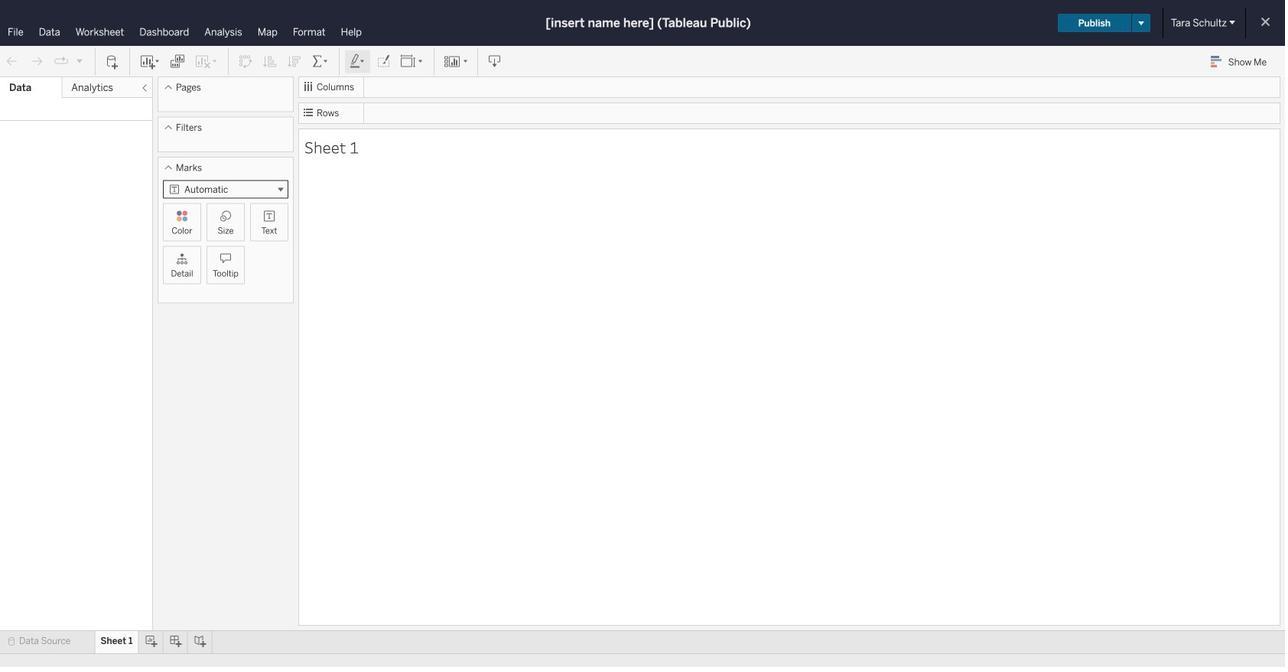 Task type: locate. For each thing, give the bounding box(es) containing it.
redo image
[[29, 54, 44, 69]]

replay animation image left new data source image
[[75, 56, 84, 65]]

totals image
[[311, 54, 330, 69]]

replay animation image right redo image
[[54, 54, 69, 69]]

download image
[[488, 54, 503, 69]]

sort descending image
[[287, 54, 302, 69]]

new worksheet image
[[139, 54, 161, 69]]

highlight image
[[349, 54, 367, 69]]

new data source image
[[105, 54, 120, 69]]

replay animation image
[[54, 54, 69, 69], [75, 56, 84, 65]]

swap rows and columns image
[[238, 54, 253, 69]]



Task type: vqa. For each thing, say whether or not it's contained in the screenshot.
Add Favorite image on the left bottom of the page
no



Task type: describe. For each thing, give the bounding box(es) containing it.
format workbook image
[[376, 54, 391, 69]]

sort ascending image
[[263, 54, 278, 69]]

clear sheet image
[[194, 54, 219, 69]]

show/hide cards image
[[444, 54, 468, 69]]

collapse image
[[140, 83, 149, 93]]

0 horizontal spatial replay animation image
[[54, 54, 69, 69]]

fit image
[[400, 54, 425, 69]]

duplicate image
[[170, 54, 185, 69]]

1 horizontal spatial replay animation image
[[75, 56, 84, 65]]

undo image
[[5, 54, 20, 69]]



